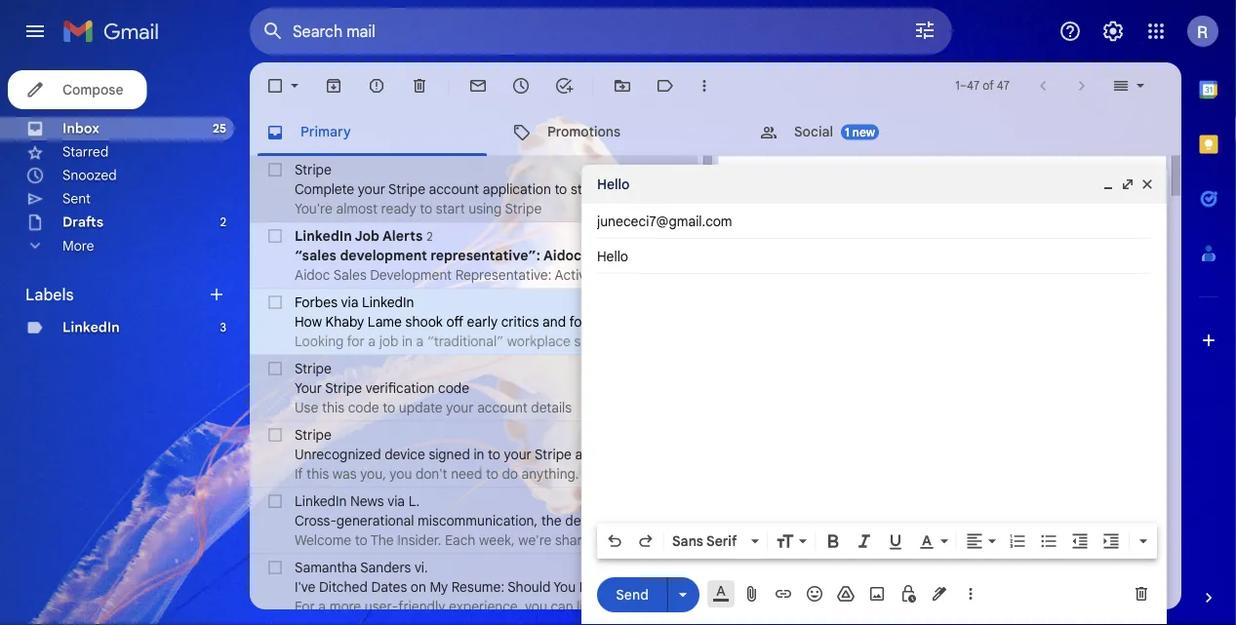 Task type: describe. For each thing, give the bounding box(es) containing it.
1 for 1 new
[[845, 125, 850, 140]]

promotions
[[547, 123, 621, 141]]

had…
[[709, 598, 742, 615]]

need
[[451, 465, 482, 483]]

Subject field
[[597, 247, 1151, 266]]

snoozed
[[62, 167, 117, 184]]

Message Body text field
[[597, 284, 1151, 518]]

linkedin inside forbes via linkedin how khaby lame shook off early critics and followed his passion to become tiktok's most popular influencer looking for a job in a "traditional" workplace setting is typically what most… ͏ ͏ ͏ ͏ ͏ ͏ ͏ ͏ ͏ ͏ ͏ ͏ ͏ ͏ ͏ ͏ ͏ ͏ ͏ ͏ ͏ ͏ ͏ ͏ ͏ ͏ ͏ ͏ ͏ ͏ ͏ ͏ ͏ ͏ ͏ ͏ ͏ ͏ ͏ ͏ ͏ ͏ ͏ ͏ ͏ ͏ ͏ ͏ ͏ ͏ ͏ ͏ ͏ ͏ ͏ ͏ ͏ ͏ ͏ ͏ ͏
[[362, 294, 414, 311]]

1 47 from the left
[[967, 79, 980, 93]]

almost
[[336, 200, 378, 217]]

toggle confidential mode image
[[899, 584, 918, 604]]

your inside stripe unrecognized device signed in to your stripe account if this was you, you don't need to do anything. ‌ ‌ ‌ ‌ ‌ ‌ ‌ ‌ ‌ ‌ ‌ ‌ ‌ ‌ ‌ ‌ ‌ ‌ ‌ ‌ ‌ ‌ ‌ ‌ ‌ ‌ ‌ ‌ ‌ ‌ ‌ ‌ ‌ ‌ ‌ ‌ ‌ ‌ ‌ ‌ ‌ ‌ ‌ ‌ ‌ ‌ ‌ ‌ ‌ ‌ ‌ ‌ ‌ ‌ ‌ ‌ ‌ ‌ ‌ ‌ ‌ ‌ ‌ ‌ ‌ ‌ ‌ ‌ ‌ ‌ ‌ ‌ ‌ ‌ ‌
[[504, 446, 532, 463]]

taylor
[[778, 512, 815, 529]]

via inside "linkedin news via l. cross-generational miscommunication, the decline of an essential career and taylor swift's economy boost welcome to the insider. each week, we're sharing inspiration for your next… ͏ ͏ ͏ ͏ ͏ ͏ ͏ ͏ ͏ ͏ ͏ ͏ ͏ ͏ ͏ ͏ ͏ ͏ ͏ ͏ ͏ ͏ ͏ ͏ ͏ ͏ ͏ ͏ ͏ ͏ ͏ ͏ ͏ ͏ ͏ ͏ ͏ ͏ ͏ ͏ ͏ ͏ ͏ ͏ ͏ ͏ ͏ ͏ ͏ ͏ ͏ ͏ ͏ ͏ ͏ ͏ ͏ ͏ ͏ ͏ ͏"
[[388, 493, 405, 510]]

khaby inside forbes via linkedin how khaby lame shook off early critics and followed his passion to become tiktok's most popular influencer looking for a job in a "traditional" workplace setting is typically what most… ͏ ͏ ͏ ͏ ͏ ͏ ͏ ͏ ͏ ͏ ͏ ͏ ͏ ͏ ͏ ͏ ͏ ͏ ͏ ͏ ͏ ͏ ͏ ͏ ͏ ͏ ͏ ͏ ͏ ͏ ͏ ͏ ͏ ͏ ͏ ͏ ͏ ͏ ͏ ͏ ͏ ͏ ͏ ͏ ͏ ͏ ͏ ͏ ͏ ͏ ͏ ͏ ͏ ͏ ͏ ͏ ͏ ͏ ͏ ͏ ͏
[[326, 313, 364, 330]]

representative:
[[455, 266, 552, 283]]

formatting options toolbar
[[597, 524, 1157, 559]]

sent
[[62, 190, 91, 207]]

listen
[[577, 598, 610, 615]]

friendly
[[398, 598, 445, 615]]

stripe right your
[[325, 380, 362, 397]]

verified sender tab
[[923, 287, 937, 301]]

influencer inside forbes via linkedin how khaby lame shook off early critics and followed his passion to become tiktok's most popular influencer looking for a job in a "traditional" workplace setting is typically what most… ͏ ͏ ͏ ͏ ͏ ͏ ͏ ͏ ͏ ͏ ͏ ͏ ͏ ͏ ͏ ͏ ͏ ͏ ͏ ͏ ͏ ͏ ͏ ͏ ͏ ͏ ͏ ͏ ͏ ͏ ͏ ͏ ͏ ͏ ͏ ͏ ͏ ͏ ͏ ͏ ͏ ͏ ͏ ͏ ͏ ͏ ͏ ͏ ͏ ͏ ͏ ͏ ͏ ͏ ͏ ͏ ͏ ͏ ͏ ͏ ͏
[[905, 313, 967, 330]]

labels navigation
[[0, 62, 250, 625]]

inbox for inbox button
[[1033, 237, 1062, 251]]

0 vertical spatial development
[[634, 247, 723, 264]]

to inside forbes via linkedin how khaby lame shook off early critics and followed his passion to become tiktok's most popular influencer looking for a job in a "traditional" workplace setting is typically what most… ͏ ͏ ͏ ͏ ͏ ͏ ͏ ͏ ͏ ͏ ͏ ͏ ͏ ͏ ͏ ͏ ͏ ͏ ͏ ͏ ͏ ͏ ͏ ͏ ͏ ͏ ͏ ͏ ͏ ͏ ͏ ͏ ͏ ͏ ͏ ͏ ͏ ͏ ͏ ͏ ͏ ͏ ͏ ͏ ͏ ͏ ͏ ͏ ͏ ͏ ͏ ͏ ͏ ͏ ͏ ͏ ͏ ͏ ͏ ͏ ͏
[[698, 313, 710, 330]]

2 horizontal spatial 2
[[676, 561, 682, 575]]

most inside forbes via linkedin how khaby lame shook off early critics and followed his passion to become tiktok's most popular influencer looking for a job in a "traditional" workplace setting is typically what most… ͏ ͏ ͏ ͏ ͏ ͏ ͏ ͏ ͏ ͏ ͏ ͏ ͏ ͏ ͏ ͏ ͏ ͏ ͏ ͏ ͏ ͏ ͏ ͏ ͏ ͏ ͏ ͏ ͏ ͏ ͏ ͏ ͏ ͏ ͏ ͏ ͏ ͏ ͏ ͏ ͏ ͏ ͏ ͏ ͏ ͏ ͏ ͏ ͏ ͏ ͏ ͏ ͏ ͏ ͏ ͏ ͏ ͏ ͏ ͏ ͏
[[820, 313, 850, 330]]

can
[[551, 598, 574, 615]]

bold ‪(⌘b)‬ image
[[824, 532, 843, 551]]

underline ‪(⌘u)‬ image
[[886, 533, 906, 552]]

if
[[295, 465, 303, 483]]

swift's
[[818, 512, 859, 529]]

new
[[853, 125, 875, 140]]

setting
[[574, 333, 617, 350]]

don't
[[416, 465, 447, 483]]

0 vertical spatial start
[[571, 181, 600, 198]]

representative":
[[431, 247, 540, 264]]

we're
[[518, 532, 552, 549]]

same?
[[626, 579, 668, 596]]

row containing forbes via linkedin
[[250, 289, 976, 355]]

resume:
[[452, 579, 505, 596]]

advanced search options image
[[906, 11, 945, 50]]

vi.
[[415, 559, 428, 576]]

followed inside forbes via linkedin how khaby lame shook off early critics and followed his passion to become tiktok's most popular influencer looking for a job in a "traditional" workplace setting is typically what most… ͏ ͏ ͏ ͏ ͏ ͏ ͏ ͏ ͏ ͏ ͏ ͏ ͏ ͏ ͏ ͏ ͏ ͏ ͏ ͏ ͏ ͏ ͏ ͏ ͏ ͏ ͏ ͏ ͏ ͏ ͏ ͏ ͏ ͏ ͏ ͏ ͏ ͏ ͏ ͏ ͏ ͏ ͏ ͏ ͏ ͏ ͏ ͏ ͏ ͏ ͏ ͏ ͏ ͏ ͏ ͏ ͏ ͏ ͏ ͏ ͏
[[569, 313, 622, 330]]

for inside "linkedin news via l. cross-generational miscommunication, the decline of an essential career and taylor swift's economy boost welcome to the insider. each week, we're sharing inspiration for your next… ͏ ͏ ͏ ͏ ͏ ͏ ͏ ͏ ͏ ͏ ͏ ͏ ͏ ͏ ͏ ͏ ͏ ͏ ͏ ͏ ͏ ͏ ͏ ͏ ͏ ͏ ͏ ͏ ͏ ͏ ͏ ͏ ͏ ͏ ͏ ͏ ͏ ͏ ͏ ͏ ͏ ͏ ͏ ͏ ͏ ͏ ͏ ͏ ͏ ͏ ͏ ͏ ͏ ͏ ͏ ͏ ͏ ͏ ͏ ͏ ͏"
[[673, 532, 690, 549]]

more inside samantha sanders vi. i've ditched dates on my resume: should you do the same? for a more user-friendly experience, you can listen to this article. i had… ͏ ͏ ͏ ͏ ͏ ͏ ͏ ͏ ͏ ͏ ͏ ͏ ͏ ͏ ͏ ͏ ͏ ͏ ͏ ͏ ͏ ͏ ͏ ͏ ͏ ͏ ͏ ͏ ͏ ͏ ͏ ͏ ͏ ͏ ͏ ͏ ͏ ͏ ͏ ͏ ͏ ͏ ͏ ͏ ͏ ͏ ͏ ͏ ͏ ͏ ͏ ͏ ͏ ͏ ͏ ͏ ͏ ͏ ͏ ͏ ͏ ͏ ͏
[[329, 598, 361, 615]]

send button
[[597, 577, 667, 613]]

sanders
[[360, 559, 411, 576]]

to inside how khaby lame shook off early critics and followed his passion to become tiktok's most popular influencer
[[987, 203, 1008, 230]]

samantha sanders vi. i've ditched dates on my resume: should you do the same? for a more user-friendly experience, you can listen to this article. i had… ͏ ͏ ͏ ͏ ͏ ͏ ͏ ͏ ͏ ͏ ͏ ͏ ͏ ͏ ͏ ͏ ͏ ͏ ͏ ͏ ͏ ͏ ͏ ͏ ͏ ͏ ͏ ͏ ͏ ͏ ͏ ͏ ͏ ͏ ͏ ͏ ͏ ͏ ͏ ͏ ͏ ͏ ͏ ͏ ͏ ͏ ͏ ͏ ͏ ͏ ͏ ͏ ͏ ͏ ͏ ͏ ͏ ͏ ͏ ͏ ͏ ͏ ͏
[[295, 559, 963, 615]]

linkedin for linkedin news via l. cross-generational miscommunication, the decline of an essential career and taylor swift's economy boost welcome to the insider. each week, we're sharing inspiration for your next… ͏ ͏ ͏ ͏ ͏ ͏ ͏ ͏ ͏ ͏ ͏ ͏ ͏ ͏ ͏ ͏ ͏ ͏ ͏ ͏ ͏ ͏ ͏ ͏ ͏ ͏ ͏ ͏ ͏ ͏ ͏ ͏ ͏ ͏ ͏ ͏ ͏ ͏ ͏ ͏ ͏ ͏ ͏ ͏ ͏ ͏ ͏ ͏ ͏ ͏ ͏ ͏ ͏ ͏ ͏ ͏ ͏ ͏ ͏ ͏ ͏
[[295, 493, 347, 510]]

1 for 1 47 of 47
[[955, 79, 960, 93]]

a inside samantha sanders vi. i've ditched dates on my resume: should you do the same? for a more user-friendly experience, you can listen to this article. i had… ͏ ͏ ͏ ͏ ͏ ͏ ͏ ͏ ͏ ͏ ͏ ͏ ͏ ͏ ͏ ͏ ͏ ͏ ͏ ͏ ͏ ͏ ͏ ͏ ͏ ͏ ͏ ͏ ͏ ͏ ͏ ͏ ͏ ͏ ͏ ͏ ͏ ͏ ͏ ͏ ͏ ͏ ͏ ͏ ͏ ͏ ͏ ͏ ͏ ͏ ͏ ͏ ͏ ͏ ͏ ͏ ͏ ͏ ͏ ͏ ͏ ͏ ͏
[[318, 598, 326, 615]]

more options image
[[965, 584, 977, 604]]

shook inside how khaby lame shook off early critics and followed his passion to become tiktok's most popular influencer
[[961, 176, 1020, 203]]

primary
[[301, 123, 351, 141]]

sharing
[[555, 532, 601, 549]]

this inside stripe unrecognized device signed in to your stripe account if this was you, you don't need to do anything. ‌ ‌ ‌ ‌ ‌ ‌ ‌ ‌ ‌ ‌ ‌ ‌ ‌ ‌ ‌ ‌ ‌ ‌ ‌ ‌ ‌ ‌ ‌ ‌ ‌ ‌ ‌ ‌ ‌ ‌ ‌ ‌ ‌ ‌ ‌ ‌ ‌ ‌ ‌ ‌ ‌ ‌ ‌ ‌ ‌ ‌ ‌ ‌ ‌ ‌ ‌ ‌ ‌ ‌ ‌ ‌ ‌ ‌ ‌ ‌ ‌ ‌ ‌ ‌ ‌ ‌ ‌ ‌ ‌ ‌ ‌ ‌ ‌ ‌ ‌
[[306, 465, 329, 483]]

become inside how khaby lame shook off early critics and followed his passion to become tiktok's most popular influencer
[[1013, 203, 1093, 230]]

linkedin for linkedin
[[62, 319, 120, 336]]

support image
[[1059, 20, 1082, 43]]

italic ‪(⌘i)‬ image
[[855, 532, 874, 551]]

drafts link
[[62, 214, 104, 231]]

1 vertical spatial sales
[[333, 266, 367, 283]]

social, one new message, tab
[[744, 109, 989, 156]]

user-
[[365, 598, 398, 615]]

linkedin for linkedin job alerts 2 "sales development representative": aidoc - sales development representative and more aidoc sales development representative: actively recruiting ͏ ͏ ͏ ͏ ͏ ͏ ͏ ͏ ͏ ͏ ͏ ͏ ͏ ͏ ͏ ͏ ͏ ͏ ͏ ͏ ͏ ͏ ͏ ͏ ͏ ͏ ͏ ͏ ͏ ͏ ͏ ͏ ͏ ͏ ͏ ͏ ͏ ͏ ͏ ͏ ͏ ͏ ͏ ͏ ͏ ͏ ͏ ͏ ͏ ͏ ͏ ͏ ͏ ͏ ͏ ͏ ͏ ͏ ͏ ͏ ͏ ͏ ͏ ͏ ͏ ͏ ͏ ͏ ͏ ͏ ͏
[[295, 227, 352, 244]]

insert files using drive image
[[836, 584, 856, 604]]

using
[[469, 200, 502, 217]]

2 horizontal spatial a
[[416, 333, 424, 350]]

promotions tab
[[497, 109, 743, 156]]

linkedin link
[[62, 319, 120, 336]]

for
[[295, 598, 315, 615]]

anything.
[[522, 465, 579, 483]]

and inside "linkedin news via l. cross-generational miscommunication, the decline of an essential career and taylor swift's economy boost welcome to the insider. each week, we're sharing inspiration for your next… ͏ ͏ ͏ ͏ ͏ ͏ ͏ ͏ ͏ ͏ ͏ ͏ ͏ ͏ ͏ ͏ ͏ ͏ ͏ ͏ ͏ ͏ ͏ ͏ ͏ ͏ ͏ ͏ ͏ ͏ ͏ ͏ ͏ ͏ ͏ ͏ ͏ ͏ ͏ ͏ ͏ ͏ ͏ ͏ ͏ ͏ ͏ ͏ ͏ ͏ ͏ ͏ ͏ ͏ ͏ ͏ ͏ ͏ ͏ ͏ ͏"
[[751, 512, 775, 529]]

each
[[445, 532, 476, 549]]

typically
[[633, 333, 685, 350]]

via inside forbes via linkedin how khaby lame shook off early critics and followed his passion to become tiktok's most popular influencer looking for a job in a "traditional" workplace setting is typically what most… ͏ ͏ ͏ ͏ ͏ ͏ ͏ ͏ ͏ ͏ ͏ ͏ ͏ ͏ ͏ ͏ ͏ ͏ ͏ ͏ ͏ ͏ ͏ ͏ ͏ ͏ ͏ ͏ ͏ ͏ ͏ ͏ ͏ ͏ ͏ ͏ ͏ ͏ ͏ ͏ ͏ ͏ ͏ ͏ ͏ ͏ ͏ ͏ ͏ ͏ ͏ ͏ ͏ ͏ ͏ ͏ ͏ ͏ ͏ ͏ ͏
[[341, 294, 359, 311]]

next…
[[725, 532, 762, 549]]

off inside forbes via linkedin how khaby lame shook off early critics and followed his passion to become tiktok's most popular influencer looking for a job in a "traditional" workplace setting is typically what most… ͏ ͏ ͏ ͏ ͏ ͏ ͏ ͏ ͏ ͏ ͏ ͏ ͏ ͏ ͏ ͏ ͏ ͏ ͏ ͏ ͏ ͏ ͏ ͏ ͏ ͏ ͏ ͏ ͏ ͏ ͏ ͏ ͏ ͏ ͏ ͏ ͏ ͏ ͏ ͏ ͏ ͏ ͏ ͏ ͏ ͏ ͏ ͏ ͏ ͏ ͏ ͏ ͏ ͏ ͏ ͏ ͏ ͏ ͏ ͏ ͏
[[446, 313, 464, 330]]

1 47 of 47
[[955, 79, 1010, 93]]

how khaby lame shook off early critics and followed his passion to become tiktok's most popular influencer
[[788, 176, 1210, 258]]

khaby inside how khaby lame shook off early critics and followed his passion to become tiktok's most popular influencer
[[837, 176, 898, 203]]

his inside how khaby lame shook off early critics and followed his passion to become tiktok's most popular influencer
[[877, 203, 904, 230]]

to inside stripe your stripe verification code use this code to update your account details ‌ ‌ ‌ ‌ ‌ ‌ ‌ ‌ ‌ ‌ ‌ ‌ ‌ ‌ ‌ ‌ ‌ ‌ ‌ ‌ ‌ ‌ ‌ ‌ ‌ ‌ ‌ ‌ ‌ ‌ ‌ ‌ ‌ ‌ ‌ ‌ ‌ ‌ ‌ ‌ ‌ ‌ ‌ ‌ ‌ ‌ ‌ ‌ ‌ ‌ ‌ ‌ ‌ ‌ ‌ ‌ ‌ ‌ ‌ ‌ ‌ ‌ ‌ ‌ ‌ ‌ ‌ ‌ ‌ ‌ ‌ ‌ ‌ ‌ ‌ ‌ ‌ ‌
[[383, 399, 395, 416]]

popular inside forbes via linkedin how khaby lame shook off early critics and followed his passion to become tiktok's most popular influencer looking for a job in a "traditional" workplace setting is typically what most… ͏ ͏ ͏ ͏ ͏ ͏ ͏ ͏ ͏ ͏ ͏ ͏ ͏ ͏ ͏ ͏ ͏ ͏ ͏ ͏ ͏ ͏ ͏ ͏ ͏ ͏ ͏ ͏ ͏ ͏ ͏ ͏ ͏ ͏ ͏ ͏ ͏ ͏ ͏ ͏ ͏ ͏ ͏ ͏ ͏ ͏ ͏ ͏ ͏ ͏ ͏ ͏ ͏ ͏ ͏ ͏ ͏ ͏ ͏ ͏ ͏
[[854, 313, 902, 330]]

0 vertical spatial code
[[438, 380, 469, 397]]

to inside samantha sanders vi. i've ditched dates on my resume: should you do the same? for a more user-friendly experience, you can listen to this article. i had… ͏ ͏ ͏ ͏ ͏ ͏ ͏ ͏ ͏ ͏ ͏ ͏ ͏ ͏ ͏ ͏ ͏ ͏ ͏ ͏ ͏ ͏ ͏ ͏ ͏ ͏ ͏ ͏ ͏ ͏ ͏ ͏ ͏ ͏ ͏ ͏ ͏ ͏ ͏ ͏ ͏ ͏ ͏ ͏ ͏ ͏ ͏ ͏ ͏ ͏ ͏ ͏ ͏ ͏ ͏ ͏ ͏ ͏ ͏ ͏ ͏ ͏ ͏
[[613, 598, 626, 615]]

on
[[411, 579, 426, 596]]

influencer inside how khaby lame shook off early critics and followed his passion to become tiktok's most popular influencer
[[922, 230, 1019, 258]]

row containing linkedin news via l.
[[250, 488, 975, 554]]

do
[[502, 465, 518, 483]]

ready
[[381, 200, 416, 217]]

your
[[295, 380, 322, 397]]

account inside stripe complete your stripe account application to start accepting payments you're almost ready to start using stripe ‌ ‌ ‌ ‌ ‌ ‌ ‌ ‌ ‌ ‌ ‌ ‌ ‌ ‌ ‌ ‌ ‌ ‌ ‌ ‌ ‌ ‌ ‌ ‌ ‌ ‌ ‌ ‌ ‌ ‌ ‌ ‌ ‌ ‌ ‌ ‌ ‌ ‌ ‌ ‌ ‌ ‌ ‌ ‌ ‌ ‌ ‌ ‌ ‌ ‌ ‌ ‌ ‌ ‌ ‌ ‌ ‌ ‌ ‌ ‌ ‌ ‌ ‌ ‌ ‌ ‌ ‌ ‌ ‌ ‌ ‌ ‌ ‌ ‌ ‌ ‌ ‌ ‌
[[429, 181, 479, 198]]

8:28 am (7 hours ago)
[[1057, 287, 1171, 302]]

delete image
[[410, 76, 429, 96]]

off inside how khaby lame shook off early critics and followed his passion to become tiktok's most popular influencer
[[1025, 176, 1052, 203]]

looking
[[295, 333, 344, 350]]

-
[[585, 247, 592, 264]]

an
[[630, 512, 646, 529]]

this inside stripe your stripe verification code use this code to update your account details ‌ ‌ ‌ ‌ ‌ ‌ ‌ ‌ ‌ ‌ ‌ ‌ ‌ ‌ ‌ ‌ ‌ ‌ ‌ ‌ ‌ ‌ ‌ ‌ ‌ ‌ ‌ ‌ ‌ ‌ ‌ ‌ ‌ ‌ ‌ ‌ ‌ ‌ ‌ ‌ ‌ ‌ ‌ ‌ ‌ ‌ ‌ ‌ ‌ ‌ ‌ ‌ ‌ ‌ ‌ ‌ ‌ ‌ ‌ ‌ ‌ ‌ ‌ ‌ ‌ ‌ ‌ ‌ ‌ ‌ ‌ ‌ ‌ ‌ ‌ ‌ ‌ ‌
[[322, 399, 345, 416]]

stripe your stripe verification code use this code to update your account details ‌ ‌ ‌ ‌ ‌ ‌ ‌ ‌ ‌ ‌ ‌ ‌ ‌ ‌ ‌ ‌ ‌ ‌ ‌ ‌ ‌ ‌ ‌ ‌ ‌ ‌ ‌ ‌ ‌ ‌ ‌ ‌ ‌ ‌ ‌ ‌ ‌ ‌ ‌ ‌ ‌ ‌ ‌ ‌ ‌ ‌ ‌ ‌ ‌ ‌ ‌ ‌ ‌ ‌ ‌ ‌ ‌ ‌ ‌ ‌ ‌ ‌ ‌ ‌ ‌ ‌ ‌ ‌ ‌ ‌ ‌ ‌ ‌ ‌ ‌ ‌ ‌ ‌
[[295, 360, 845, 416]]

in inside stripe unrecognized device signed in to your stripe account if this was you, you don't need to do anything. ‌ ‌ ‌ ‌ ‌ ‌ ‌ ‌ ‌ ‌ ‌ ‌ ‌ ‌ ‌ ‌ ‌ ‌ ‌ ‌ ‌ ‌ ‌ ‌ ‌ ‌ ‌ ‌ ‌ ‌ ‌ ‌ ‌ ‌ ‌ ‌ ‌ ‌ ‌ ‌ ‌ ‌ ‌ ‌ ‌ ‌ ‌ ‌ ‌ ‌ ‌ ‌ ‌ ‌ ‌ ‌ ‌ ‌ ‌ ‌ ‌ ‌ ‌ ‌ ‌ ‌ ‌ ‌ ‌ ‌ ‌ ‌ ‌ ‌ ‌
[[474, 446, 484, 463]]

bulleted list ‪(⌘⇧8)‬ image
[[1039, 532, 1059, 551]]

become inside forbes via linkedin how khaby lame shook off early critics and followed his passion to become tiktok's most popular influencer looking for a job in a "traditional" workplace setting is typically what most… ͏ ͏ ͏ ͏ ͏ ͏ ͏ ͏ ͏ ͏ ͏ ͏ ͏ ͏ ͏ ͏ ͏ ͏ ͏ ͏ ͏ ͏ ͏ ͏ ͏ ͏ ͏ ͏ ͏ ͏ ͏ ͏ ͏ ͏ ͏ ͏ ͏ ͏ ͏ ͏ ͏ ͏ ͏ ͏ ͏ ͏ ͏ ͏ ͏ ͏ ͏ ͏ ͏ ͏ ͏ ͏ ͏ ͏ ͏ ͏ ͏
[[714, 313, 764, 330]]

junececi7@gmail.com
[[597, 213, 732, 230]]

drafts
[[62, 214, 104, 231]]

more send options image
[[673, 585, 693, 605]]

sent link
[[62, 190, 91, 207]]

inbox button
[[1029, 235, 1064, 253]]

the
[[541, 512, 562, 529]]

forbes link
[[851, 544, 897, 563]]

article.
[[656, 598, 698, 615]]

numbered list ‪(⌘⇧7)‬ image
[[1008, 532, 1028, 551]]

snooze image
[[511, 76, 531, 96]]

dates
[[371, 579, 407, 596]]

shook inside forbes via linkedin how khaby lame shook off early critics and followed his passion to become tiktok's most popular influencer looking for a job in a "traditional" workplace setting is typically what most… ͏ ͏ ͏ ͏ ͏ ͏ ͏ ͏ ͏ ͏ ͏ ͏ ͏ ͏ ͏ ͏ ͏ ͏ ͏ ͏ ͏ ͏ ͏ ͏ ͏ ͏ ͏ ͏ ͏ ͏ ͏ ͏ ͏ ͏ ͏ ͏ ͏ ͏ ͏ ͏ ͏ ͏ ͏ ͏ ͏ ͏ ͏ ͏ ͏ ͏ ͏ ͏ ͏ ͏ ͏ ͏ ͏ ͏ ͏ ͏ ͏
[[406, 313, 443, 330]]

main menu image
[[23, 20, 47, 43]]

author image image
[[812, 538, 843, 569]]

archive image
[[324, 76, 343, 96]]

unrecognized
[[295, 446, 381, 463]]

your inside "linkedin news via l. cross-generational miscommunication, the decline of an essential career and taylor swift's economy boost welcome to the insider. each week, we're sharing inspiration for your next… ͏ ͏ ͏ ͏ ͏ ͏ ͏ ͏ ͏ ͏ ͏ ͏ ͏ ͏ ͏ ͏ ͏ ͏ ͏ ͏ ͏ ͏ ͏ ͏ ͏ ͏ ͏ ͏ ͏ ͏ ͏ ͏ ͏ ͏ ͏ ͏ ͏ ͏ ͏ ͏ ͏ ͏ ͏ ͏ ͏ ͏ ͏ ͏ ͏ ͏ ͏ ͏ ͏ ͏ ͏ ͏ ͏ ͏ ͏ ͏ ͏"
[[694, 532, 721, 549]]

social
[[794, 123, 833, 141]]

actively
[[555, 266, 603, 283]]

1 vertical spatial start
[[436, 200, 465, 217]]

1 new
[[845, 125, 875, 140]]

recruiting
[[607, 266, 667, 283]]

do
[[579, 579, 597, 596]]

device
[[385, 446, 425, 463]]

inbox link
[[62, 120, 100, 137]]

indent less ‪(⌘[)‬ image
[[1070, 532, 1090, 551]]

insert photo image
[[867, 584, 887, 604]]

snoozed link
[[62, 167, 117, 184]]

2 47 from the left
[[997, 79, 1010, 93]]

forbes edge image
[[812, 455, 874, 518]]

report spam image
[[367, 76, 386, 96]]

stripe down application
[[505, 200, 542, 217]]

starred
[[62, 143, 109, 161]]

linkedin news via l. cross-generational miscommunication, the decline of an essential career and taylor swift's economy boost welcome to the insider. each week, we're sharing inspiration for your next… ͏ ͏ ͏ ͏ ͏ ͏ ͏ ͏ ͏ ͏ ͏ ͏ ͏ ͏ ͏ ͏ ͏ ͏ ͏ ͏ ͏ ͏ ͏ ͏ ͏ ͏ ͏ ͏ ͏ ͏ ͏ ͏ ͏ ͏ ͏ ͏ ͏ ͏ ͏ ͏ ͏ ͏ ͏ ͏ ͏ ͏ ͏ ͏ ͏ ͏ ͏ ͏ ͏ ͏ ͏ ͏ ͏ ͏ ͏ ͏ ͏
[[295, 493, 975, 549]]

inbox for inbox link
[[62, 120, 100, 137]]

1 vertical spatial development
[[370, 266, 452, 283]]

1 horizontal spatial a
[[368, 333, 376, 350]]

redo ‪(⌘y)‬ image
[[636, 532, 656, 551]]

25
[[213, 121, 226, 136]]

alerts
[[383, 227, 423, 244]]

the inside samantha sanders vi. i've ditched dates on my resume: should you do the same? for a more user-friendly experience, you can listen to this article. i had… ͏ ͏ ͏ ͏ ͏ ͏ ͏ ͏ ͏ ͏ ͏ ͏ ͏ ͏ ͏ ͏ ͏ ͏ ͏ ͏ ͏ ͏ ͏ ͏ ͏ ͏ ͏ ͏ ͏ ͏ ͏ ͏ ͏ ͏ ͏ ͏ ͏ ͏ ͏ ͏ ͏ ͏ ͏ ͏ ͏ ͏ ͏ ͏ ͏ ͏ ͏ ͏ ͏ ͏ ͏ ͏ ͏ ͏ ͏ ͏ ͏ ͏ ͏
[[600, 579, 623, 596]]



Task type: locate. For each thing, give the bounding box(es) containing it.
influencer
[[922, 230, 1019, 258], [905, 313, 967, 330]]

a
[[368, 333, 376, 350], [416, 333, 424, 350], [318, 598, 326, 615]]

1 vertical spatial this
[[306, 465, 329, 483]]

what
[[688, 333, 719, 350]]

1 vertical spatial become
[[714, 313, 764, 330]]

news
[[350, 493, 384, 510]]

1 horizontal spatial 2
[[427, 229, 433, 244]]

1 horizontal spatial shook
[[961, 176, 1020, 203]]

insider.
[[397, 532, 442, 549]]

his up is
[[625, 313, 643, 330]]

more
[[62, 237, 94, 254]]

economy
[[862, 512, 919, 529]]

1 vertical spatial passion
[[647, 313, 694, 330]]

his up subject field
[[877, 203, 904, 230]]

0 vertical spatial the
[[371, 532, 394, 549]]

labels heading
[[25, 285, 207, 304]]

tiktok's down representative
[[767, 313, 816, 330]]

representative
[[726, 247, 828, 264]]

account up anything.
[[575, 446, 626, 463]]

cell
[[923, 287, 937, 301]]

early inside forbes via linkedin how khaby lame shook off early critics and followed his passion to become tiktok's most popular influencer looking for a job in a "traditional" workplace setting is typically what most… ͏ ͏ ͏ ͏ ͏ ͏ ͏ ͏ ͏ ͏ ͏ ͏ ͏ ͏ ͏ ͏ ͏ ͏ ͏ ͏ ͏ ͏ ͏ ͏ ͏ ͏ ͏ ͏ ͏ ͏ ͏ ͏ ͏ ͏ ͏ ͏ ͏ ͏ ͏ ͏ ͏ ͏ ͏ ͏ ͏ ͏ ͏ ͏ ͏ ͏ ͏ ͏ ͏ ͏ ͏ ͏ ͏ ͏ ͏ ͏ ͏
[[467, 313, 498, 330]]

become up inbox button
[[1013, 203, 1093, 230]]

inbox up the starred
[[62, 120, 100, 137]]

1 horizontal spatial 1
[[955, 79, 960, 93]]

0 vertical spatial passion
[[909, 203, 982, 230]]

become up the 'most…' at right bottom
[[714, 313, 764, 330]]

khaby
[[837, 176, 898, 203], [326, 313, 364, 330]]

0 horizontal spatial inbox
[[62, 120, 100, 137]]

0 vertical spatial for
[[347, 333, 365, 350]]

for down essential
[[673, 532, 690, 549]]

you
[[554, 579, 576, 596]]

1:00 pm
[[638, 229, 682, 243]]

start
[[571, 181, 600, 198], [436, 200, 465, 217]]

2 right alerts
[[427, 229, 433, 244]]

my
[[430, 579, 448, 596]]

start left using
[[436, 200, 465, 217]]

0 horizontal spatial 47
[[967, 79, 980, 93]]

1 vertical spatial account
[[477, 399, 528, 416]]

1 horizontal spatial of
[[983, 79, 994, 93]]

and up next…
[[751, 512, 775, 529]]

insert signature image
[[930, 584, 949, 604]]

0 vertical spatial this
[[322, 399, 345, 416]]

lame inside how khaby lame shook off early critics and followed his passion to become tiktok's most popular influencer
[[903, 176, 956, 203]]

1 vertical spatial via
[[388, 493, 405, 510]]

linkedin up 'cross-'
[[295, 493, 347, 510]]

khaby up looking
[[326, 313, 364, 330]]

essential
[[649, 512, 704, 529]]

passion inside forbes via linkedin how khaby lame shook off early critics and followed his passion to become tiktok's most popular influencer looking for a job in a "traditional" workplace setting is typically what most… ͏ ͏ ͏ ͏ ͏ ͏ ͏ ͏ ͏ ͏ ͏ ͏ ͏ ͏ ͏ ͏ ͏ ͏ ͏ ͏ ͏ ͏ ͏ ͏ ͏ ͏ ͏ ͏ ͏ ͏ ͏ ͏ ͏ ͏ ͏ ͏ ͏ ͏ ͏ ͏ ͏ ͏ ͏ ͏ ͏ ͏ ͏ ͏ ͏ ͏ ͏ ͏ ͏ ͏ ͏ ͏ ͏ ͏ ͏ ͏ ͏
[[647, 313, 694, 330]]

0 horizontal spatial you
[[390, 465, 412, 483]]

1 horizontal spatial in
[[474, 446, 484, 463]]

insert link ‪(⌘k)‬ image
[[774, 584, 793, 604]]

1 vertical spatial popular
[[854, 313, 902, 330]]

stripe up your
[[295, 360, 332, 377]]

to inside "linkedin news via l. cross-generational miscommunication, the decline of an essential career and taylor swift's economy boost welcome to the insider. each week, we're sharing inspiration for your next… ͏ ͏ ͏ ͏ ͏ ͏ ͏ ͏ ͏ ͏ ͏ ͏ ͏ ͏ ͏ ͏ ͏ ͏ ͏ ͏ ͏ ͏ ͏ ͏ ͏ ͏ ͏ ͏ ͏ ͏ ͏ ͏ ͏ ͏ ͏ ͏ ͏ ͏ ͏ ͏ ͏ ͏ ͏ ͏ ͏ ͏ ͏ ͏ ͏ ͏ ͏ ͏ ͏ ͏ ͏ ͏ ͏ ͏ ͏ ͏ ͏"
[[355, 532, 368, 549]]

l.
[[409, 493, 420, 510]]

code up update
[[438, 380, 469, 397]]

more inside linkedin job alerts 2 "sales development representative": aidoc - sales development representative and more aidoc sales development representative: actively recruiting ͏ ͏ ͏ ͏ ͏ ͏ ͏ ͏ ͏ ͏ ͏ ͏ ͏ ͏ ͏ ͏ ͏ ͏ ͏ ͏ ͏ ͏ ͏ ͏ ͏ ͏ ͏ ͏ ͏ ͏ ͏ ͏ ͏ ͏ ͏ ͏ ͏ ͏ ͏ ͏ ͏ ͏ ͏ ͏ ͏ ͏ ͏ ͏ ͏ ͏ ͏ ͏ ͏ ͏ ͏ ͏ ͏ ͏ ͏ ͏ ͏ ͏ ͏ ͏ ͏ ͏ ͏ ͏ ͏ ͏ ͏
[[860, 247, 894, 264]]

͏
[[667, 266, 670, 283], [670, 266, 674, 283], [674, 266, 677, 283], [677, 266, 681, 283], [681, 266, 684, 283], [684, 266, 688, 283], [688, 266, 691, 283], [691, 266, 695, 283], [695, 266, 698, 283], [698, 266, 702, 283], [702, 266, 705, 283], [705, 266, 709, 283], [709, 266, 712, 283], [712, 266, 716, 283], [716, 266, 719, 283], [719, 266, 723, 283], [723, 266, 726, 283], [726, 266, 730, 283], [730, 266, 733, 283], [733, 266, 737, 283], [737, 266, 740, 283], [740, 266, 744, 283], [744, 266, 747, 283], [747, 266, 751, 283], [751, 266, 754, 283], [754, 266, 758, 283], [758, 266, 761, 283], [761, 266, 765, 283], [765, 266, 768, 283], [768, 266, 772, 283], [772, 266, 775, 283], [775, 266, 779, 283], [779, 266, 782, 283], [782, 266, 786, 283], [786, 266, 789, 283], [789, 266, 793, 283], [793, 266, 796, 283], [796, 266, 800, 283], [800, 266, 803, 283], [803, 266, 807, 283], [807, 266, 810, 283], [810, 266, 814, 283], [814, 266, 817, 283], [817, 266, 821, 283], [821, 266, 824, 283], [824, 266, 828, 283], [828, 266, 831, 283], [831, 266, 835, 283], [835, 266, 838, 283], [838, 266, 842, 283], [841, 266, 845, 283], [845, 266, 848, 283], [848, 266, 852, 283], [852, 266, 855, 283], [855, 266, 859, 283], [859, 266, 862, 283], [862, 266, 866, 283], [866, 266, 869, 283], [869, 266, 873, 283], [873, 266, 876, 283], [876, 266, 880, 283], [880, 266, 883, 283], [883, 266, 887, 283], [887, 266, 890, 283], [890, 266, 894, 283], [894, 266, 897, 283], [897, 266, 901, 283], [901, 266, 904, 283], [904, 266, 908, 283], [908, 266, 911, 283], [911, 266, 915, 283], [763, 333, 767, 350], [767, 333, 770, 350], [770, 333, 774, 350], [774, 333, 777, 350], [777, 333, 781, 350], [781, 333, 784, 350], [784, 333, 788, 350], [788, 333, 791, 350], [791, 333, 795, 350], [795, 333, 798, 350], [798, 333, 802, 350], [802, 333, 805, 350], [805, 333, 809, 350], [809, 333, 812, 350], [812, 333, 816, 350], [816, 333, 819, 350], [819, 333, 823, 350], [823, 333, 826, 350], [826, 333, 830, 350], [830, 333, 833, 350], [833, 333, 837, 350], [837, 333, 840, 350], [840, 333, 844, 350], [844, 333, 847, 350], [847, 333, 851, 350], [851, 333, 854, 350], [854, 333, 858, 350], [858, 333, 861, 350], [861, 333, 865, 350], [865, 333, 868, 350], [868, 333, 872, 350], [871, 333, 875, 350], [875, 333, 879, 350], [878, 333, 882, 350], [882, 333, 885, 350], [885, 333, 889, 350], [889, 333, 892, 350], [892, 333, 896, 350], [896, 333, 899, 350], [899, 333, 903, 350], [903, 333, 906, 350], [906, 333, 910, 350], [910, 333, 913, 350], [913, 333, 917, 350], [917, 333, 920, 350], [920, 333, 924, 350], [924, 333, 927, 350], [927, 333, 931, 350], [931, 333, 934, 350], [934, 333, 938, 350], [938, 333, 941, 350], [941, 333, 945, 350], [945, 333, 948, 350], [948, 333, 952, 350], [952, 333, 955, 350], [955, 333, 959, 350], [959, 333, 962, 350], [962, 333, 966, 350], [966, 333, 969, 350], [969, 333, 973, 350], [973, 333, 976, 350], [762, 532, 765, 549], [765, 532, 769, 549], [769, 532, 772, 549], [772, 532, 776, 549], [776, 532, 779, 549], [779, 532, 783, 549], [783, 532, 786, 549], [786, 532, 790, 549], [790, 532, 793, 549], [793, 532, 797, 549], [797, 532, 800, 549], [800, 532, 804, 549], [804, 532, 807, 549], [807, 532, 811, 549], [811, 532, 814, 549], [814, 532, 818, 549], [818, 532, 821, 549], [821, 532, 825, 549], [825, 532, 828, 549], [828, 532, 832, 549], [832, 532, 835, 549], [835, 532, 839, 549], [839, 532, 842, 549], [842, 532, 846, 549], [846, 532, 849, 549], [849, 532, 853, 549], [853, 532, 856, 549], [856, 532, 860, 549], [860, 532, 863, 549], [863, 532, 867, 549], [867, 532, 870, 549], [870, 532, 874, 549], [874, 532, 877, 549], [877, 532, 881, 549], [881, 532, 884, 549], [884, 532, 888, 549], [888, 532, 891, 549], [891, 532, 895, 549], [895, 532, 898, 549], [898, 532, 902, 549], [902, 532, 905, 549], [905, 532, 909, 549], [909, 532, 912, 549], [912, 532, 916, 549], [916, 532, 919, 549], [919, 532, 923, 549], [923, 532, 926, 549], [926, 532, 930, 549], [930, 532, 933, 549], [933, 532, 937, 549], [937, 532, 940, 549], [940, 532, 944, 549], [944, 532, 947, 549], [947, 532, 951, 549], [951, 532, 954, 549], [954, 532, 958, 549], [958, 532, 961, 549], [961, 532, 965, 549], [965, 532, 968, 549], [968, 532, 972, 549], [972, 532, 975, 549], [742, 598, 746, 615], [746, 598, 749, 615], [749, 598, 753, 615], [753, 598, 756, 615], [756, 598, 760, 615], [760, 598, 763, 615], [763, 598, 767, 615], [767, 598, 770, 615], [770, 598, 774, 615], [774, 598, 777, 615], [777, 598, 781, 615], [781, 598, 784, 615], [784, 598, 788, 615], [788, 598, 791, 615], [791, 598, 795, 615], [795, 598, 798, 615], [798, 598, 802, 615], [802, 598, 805, 615], [805, 598, 809, 615], [809, 598, 812, 615], [812, 598, 816, 615], [816, 598, 819, 615], [819, 598, 823, 615], [823, 598, 826, 615], [826, 598, 830, 615], [830, 598, 833, 615], [833, 598, 837, 615], [837, 598, 840, 615], [840, 598, 844, 615], [844, 598, 847, 615], [847, 598, 851, 615], [851, 598, 854, 615], [854, 598, 858, 615], [858, 598, 861, 615], [861, 598, 865, 615], [865, 598, 868, 615], [868, 598, 872, 615], [872, 598, 875, 615], [875, 598, 879, 615], [879, 598, 882, 615], [882, 598, 886, 615], [886, 598, 889, 615], [889, 598, 893, 615], [893, 598, 896, 615], [896, 598, 900, 615], [900, 598, 903, 615], [903, 598, 907, 615], [907, 598, 910, 615], [910, 598, 914, 615], [914, 598, 917, 615], [917, 598, 921, 615], [921, 598, 924, 615], [924, 598, 928, 615], [928, 598, 931, 615], [931, 598, 935, 615], [935, 598, 938, 615], [938, 598, 942, 615], [942, 598, 945, 615], [945, 598, 949, 615], [949, 598, 952, 615], [952, 598, 956, 615], [956, 598, 959, 615], [959, 598, 963, 615]]

the inside "linkedin news via l. cross-generational miscommunication, the decline of an essential career and taylor swift's economy boost welcome to the insider. each week, we're sharing inspiration for your next… ͏ ͏ ͏ ͏ ͏ ͏ ͏ ͏ ͏ ͏ ͏ ͏ ͏ ͏ ͏ ͏ ͏ ͏ ͏ ͏ ͏ ͏ ͏ ͏ ͏ ͏ ͏ ͏ ͏ ͏ ͏ ͏ ͏ ͏ ͏ ͏ ͏ ͏ ͏ ͏ ͏ ͏ ͏ ͏ ͏ ͏ ͏ ͏ ͏ ͏ ͏ ͏ ͏ ͏ ͏ ͏ ͏ ͏ ͏ ͏ ͏"
[[371, 532, 394, 549]]

1 vertical spatial tiktok's
[[767, 313, 816, 330]]

accepting
[[603, 181, 665, 198]]

account
[[429, 181, 479, 198], [477, 399, 528, 416], [575, 446, 626, 463]]

0 horizontal spatial critics
[[501, 313, 539, 330]]

4 row from the top
[[250, 355, 845, 422]]

7 row from the top
[[250, 554, 963, 621]]

2 inside labels "navigation"
[[220, 215, 226, 230]]

how up looking
[[295, 313, 322, 330]]

1 vertical spatial code
[[348, 399, 379, 416]]

tab list down more icon
[[250, 109, 1182, 156]]

0 horizontal spatial aidoc
[[295, 266, 330, 283]]

forbes
[[295, 294, 338, 311], [851, 545, 897, 561]]

0 vertical spatial account
[[429, 181, 479, 198]]

your down the career
[[694, 532, 721, 549]]

passion up verified sender tab
[[909, 203, 982, 230]]

row containing linkedin job alerts
[[250, 222, 915, 289]]

1 vertical spatial shook
[[406, 313, 443, 330]]

1 horizontal spatial inbox
[[1033, 237, 1062, 251]]

lame down social, one new message, tab
[[903, 176, 956, 203]]

1 vertical spatial in
[[474, 446, 484, 463]]

account inside stripe your stripe verification code use this code to update your account details ‌ ‌ ‌ ‌ ‌ ‌ ‌ ‌ ‌ ‌ ‌ ‌ ‌ ‌ ‌ ‌ ‌ ‌ ‌ ‌ ‌ ‌ ‌ ‌ ‌ ‌ ‌ ‌ ‌ ‌ ‌ ‌ ‌ ‌ ‌ ‌ ‌ ‌ ‌ ‌ ‌ ‌ ‌ ‌ ‌ ‌ ‌ ‌ ‌ ‌ ‌ ‌ ‌ ‌ ‌ ‌ ‌ ‌ ‌ ‌ ‌ ‌ ‌ ‌ ‌ ‌ ‌ ‌ ‌ ‌ ‌ ‌ ‌ ‌ ‌ ‌ ‌ ‌
[[477, 399, 528, 416]]

0 vertical spatial tiktok's
[[1097, 203, 1172, 230]]

a right job
[[416, 333, 424, 350]]

followed up setting
[[569, 313, 622, 330]]

linkedin inside labels "navigation"
[[62, 319, 120, 336]]

career
[[707, 512, 748, 529]]

1 horizontal spatial via
[[388, 493, 405, 510]]

followed
[[788, 203, 872, 230], [569, 313, 622, 330]]

0 horizontal spatial start
[[436, 200, 465, 217]]

off up "traditional"
[[446, 313, 464, 330]]

forbes up looking
[[295, 294, 338, 311]]

labels image
[[656, 76, 675, 96]]

aidoc down the "sales
[[295, 266, 330, 283]]

influencer down verified sender tab
[[905, 313, 967, 330]]

early up "traditional"
[[467, 313, 498, 330]]

tab list containing primary
[[250, 109, 1182, 156]]

popular inside how khaby lame shook off early critics and followed his passion to become tiktok's most popular influencer
[[843, 230, 917, 258]]

early inside how khaby lame shook off early critics and followed his passion to become tiktok's most popular influencer
[[1057, 176, 1105, 203]]

3:03 pm
[[640, 162, 682, 177]]

hours
[[1114, 287, 1144, 302]]

you're
[[295, 200, 333, 217]]

0 horizontal spatial passion
[[647, 313, 694, 330]]

forbes for forbes
[[851, 545, 897, 561]]

1 vertical spatial critics
[[501, 313, 539, 330]]

and right representative
[[831, 247, 856, 264]]

0 horizontal spatial how
[[295, 313, 322, 330]]

update
[[399, 399, 443, 416]]

your right update
[[446, 399, 474, 416]]

a right for
[[318, 598, 326, 615]]

1 vertical spatial how
[[295, 313, 322, 330]]

of inside "linkedin news via l. cross-generational miscommunication, the decline of an essential career and taylor swift's economy boost welcome to the insider. each week, we're sharing inspiration for your next… ͏ ͏ ͏ ͏ ͏ ͏ ͏ ͏ ͏ ͏ ͏ ͏ ͏ ͏ ͏ ͏ ͏ ͏ ͏ ͏ ͏ ͏ ͏ ͏ ͏ ͏ ͏ ͏ ͏ ͏ ͏ ͏ ͏ ͏ ͏ ͏ ͏ ͏ ͏ ͏ ͏ ͏ ͏ ͏ ͏ ͏ ͏ ͏ ͏ ͏ ͏ ͏ ͏ ͏ ͏ ͏ ͏ ͏ ͏ ͏ ͏"
[[614, 512, 627, 529]]

development down 1:00 pm
[[634, 247, 723, 264]]

hello
[[597, 176, 630, 193]]

tab list inside how khaby lame shook off early critics and followed his passion to become tiktok's most popular influencer main content
[[250, 109, 1182, 156]]

pop out image
[[1120, 177, 1136, 192]]

job
[[379, 333, 398, 350]]

1 horizontal spatial lame
[[903, 176, 956, 203]]

your
[[358, 181, 385, 198], [446, 399, 474, 416], [504, 446, 532, 463], [694, 532, 721, 549]]

you,
[[360, 465, 386, 483]]

i've
[[295, 579, 316, 596]]

0 horizontal spatial a
[[318, 598, 326, 615]]

of
[[983, 79, 994, 93], [614, 512, 627, 529]]

1 vertical spatial more
[[329, 598, 361, 615]]

use
[[295, 399, 318, 416]]

stripe up ready
[[388, 181, 425, 198]]

lame up job
[[368, 313, 402, 330]]

"traditional"
[[427, 333, 504, 350]]

0 horizontal spatial 2
[[220, 215, 226, 230]]

1 horizontal spatial the
[[600, 579, 623, 596]]

verified sender image
[[923, 287, 937, 301]]

1 horizontal spatial how
[[788, 176, 832, 203]]

1 vertical spatial you
[[525, 598, 547, 615]]

Search mail text field
[[293, 21, 859, 41]]

0 vertical spatial popular
[[843, 230, 917, 258]]

critics inside forbes via linkedin how khaby lame shook off early critics and followed his passion to become tiktok's most popular influencer looking for a job in a "traditional" workplace setting is typically what most… ͏ ͏ ͏ ͏ ͏ ͏ ͏ ͏ ͏ ͏ ͏ ͏ ͏ ͏ ͏ ͏ ͏ ͏ ͏ ͏ ͏ ͏ ͏ ͏ ͏ ͏ ͏ ͏ ͏ ͏ ͏ ͏ ͏ ͏ ͏ ͏ ͏ ͏ ͏ ͏ ͏ ͏ ͏ ͏ ͏ ͏ ͏ ͏ ͏ ͏ ͏ ͏ ͏ ͏ ͏ ͏ ͏ ͏ ͏ ͏ ͏
[[501, 313, 539, 330]]

linkedin job alerts 2 "sales development representative": aidoc - sales development representative and more aidoc sales development representative: actively recruiting ͏ ͏ ͏ ͏ ͏ ͏ ͏ ͏ ͏ ͏ ͏ ͏ ͏ ͏ ͏ ͏ ͏ ͏ ͏ ͏ ͏ ͏ ͏ ͏ ͏ ͏ ͏ ͏ ͏ ͏ ͏ ͏ ͏ ͏ ͏ ͏ ͏ ͏ ͏ ͏ ͏ ͏ ͏ ͏ ͏ ͏ ͏ ͏ ͏ ͏ ͏ ͏ ͏ ͏ ͏ ͏ ͏ ͏ ͏ ͏ ͏ ͏ ͏ ͏ ͏ ͏ ͏ ͏ ͏ ͏ ͏
[[295, 227, 915, 283]]

most
[[788, 230, 838, 258], [820, 313, 850, 330]]

0 vertical spatial in
[[402, 333, 413, 350]]

followed inside how khaby lame shook off early critics and followed his passion to become tiktok's most popular influencer
[[788, 203, 872, 230]]

tiktok's inside how khaby lame shook off early critics and followed his passion to become tiktok's most popular influencer
[[1097, 203, 1172, 230]]

linkedin down labels heading
[[62, 319, 120, 336]]

ago)
[[1147, 287, 1171, 302]]

forbes for forbes via linkedin how khaby lame shook off early critics and followed his passion to become tiktok's most popular influencer looking for a job in a "traditional" workplace setting is typically what most… ͏ ͏ ͏ ͏ ͏ ͏ ͏ ͏ ͏ ͏ ͏ ͏ ͏ ͏ ͏ ͏ ͏ ͏ ͏ ͏ ͏ ͏ ͏ ͏ ͏ ͏ ͏ ͏ ͏ ͏ ͏ ͏ ͏ ͏ ͏ ͏ ͏ ͏ ͏ ͏ ͏ ͏ ͏ ͏ ͏ ͏ ͏ ͏ ͏ ͏ ͏ ͏ ͏ ͏ ͏ ͏ ͏ ͏ ͏ ͏ ͏
[[295, 294, 338, 311]]

start left accepting at the top of page
[[571, 181, 600, 198]]

and
[[1174, 176, 1210, 203], [831, 247, 856, 264], [543, 313, 566, 330], [751, 512, 775, 529]]

aidoc up actively
[[544, 247, 582, 264]]

become
[[1013, 203, 1093, 230], [714, 313, 764, 330]]

settings image
[[1102, 20, 1125, 43]]

row containing samantha sanders vi.
[[250, 554, 963, 621]]

and inside how khaby lame shook off early critics and followed his passion to become tiktok's most popular influencer
[[1174, 176, 1210, 203]]

off up inbox button
[[1025, 176, 1052, 203]]

in right job
[[402, 333, 413, 350]]

development
[[340, 247, 427, 264]]

1 vertical spatial khaby
[[326, 313, 364, 330]]

this right use
[[322, 399, 345, 416]]

8:28 am (7 hours ago) cell
[[1057, 285, 1171, 304]]

and inside forbes via linkedin how khaby lame shook off early critics and followed his passion to become tiktok's most popular influencer looking for a job in a "traditional" workplace setting is typically what most… ͏ ͏ ͏ ͏ ͏ ͏ ͏ ͏ ͏ ͏ ͏ ͏ ͏ ͏ ͏ ͏ ͏ ͏ ͏ ͏ ͏ ͏ ͏ ͏ ͏ ͏ ͏ ͏ ͏ ͏ ͏ ͏ ͏ ͏ ͏ ͏ ͏ ͏ ͏ ͏ ͏ ͏ ͏ ͏ ͏ ͏ ͏ ͏ ͏ ͏ ͏ ͏ ͏ ͏ ͏ ͏ ͏ ͏ ͏ ͏ ͏
[[543, 313, 566, 330]]

inbox inside button
[[1033, 237, 1062, 251]]

1 row from the top
[[250, 156, 815, 222]]

experience,
[[449, 598, 521, 615]]

the down the generational
[[371, 532, 394, 549]]

and right close image
[[1174, 176, 1210, 203]]

0 vertical spatial sales
[[595, 247, 631, 264]]

0 vertical spatial forbes
[[295, 294, 338, 311]]

1 horizontal spatial sales
[[595, 247, 631, 264]]

application
[[483, 181, 551, 198]]

0 horizontal spatial development
[[370, 266, 452, 283]]

more
[[860, 247, 894, 264], [329, 598, 361, 615]]

0 vertical spatial inbox
[[62, 120, 100, 137]]

verification
[[366, 380, 435, 397]]

0 vertical spatial critics
[[1110, 176, 1169, 203]]

row
[[250, 156, 815, 222], [250, 222, 915, 289], [250, 289, 976, 355], [250, 355, 845, 422], [250, 422, 841, 488], [250, 488, 975, 554], [250, 554, 963, 621]]

you down device
[[390, 465, 412, 483]]

toggle split pane mode image
[[1111, 76, 1131, 96]]

0 horizontal spatial for
[[347, 333, 365, 350]]

most inside how khaby lame shook off early critics and followed his passion to become tiktok's most popular influencer
[[788, 230, 838, 258]]

1 vertical spatial inbox
[[1033, 237, 1062, 251]]

forbes via linkedin how khaby lame shook off early critics and followed his passion to become tiktok's most popular influencer looking for a job in a "traditional" workplace setting is typically what most… ͏ ͏ ͏ ͏ ͏ ͏ ͏ ͏ ͏ ͏ ͏ ͏ ͏ ͏ ͏ ͏ ͏ ͏ ͏ ͏ ͏ ͏ ͏ ͏ ͏ ͏ ͏ ͏ ͏ ͏ ͏ ͏ ͏ ͏ ͏ ͏ ͏ ͏ ͏ ͏ ͏ ͏ ͏ ͏ ͏ ͏ ͏ ͏ ͏ ͏ ͏ ͏ ͏ ͏ ͏ ͏ ͏ ͏ ͏ ͏ ͏
[[295, 294, 976, 350]]

serif
[[707, 533, 737, 550]]

indent more ‪(⌘])‬ image
[[1102, 532, 1121, 551]]

how down social
[[788, 176, 832, 203]]

tiktok's
[[1097, 203, 1172, 230], [767, 313, 816, 330]]

sales down the development at the top
[[333, 266, 367, 283]]

5 row from the top
[[250, 422, 841, 488]]

stripe complete your stripe account application to start accepting payments you're almost ready to start using stripe ‌ ‌ ‌ ‌ ‌ ‌ ‌ ‌ ‌ ‌ ‌ ‌ ‌ ‌ ‌ ‌ ‌ ‌ ‌ ‌ ‌ ‌ ‌ ‌ ‌ ‌ ‌ ‌ ‌ ‌ ‌ ‌ ‌ ‌ ‌ ‌ ‌ ‌ ‌ ‌ ‌ ‌ ‌ ‌ ‌ ‌ ‌ ‌ ‌ ‌ ‌ ‌ ‌ ‌ ‌ ‌ ‌ ‌ ‌ ‌ ‌ ‌ ‌ ‌ ‌ ‌ ‌ ‌ ‌ ‌ ‌ ‌ ‌ ‌ ‌ ‌ ‌ ‌
[[295, 161, 815, 217]]

via up looking
[[341, 294, 359, 311]]

2 right oct
[[676, 561, 682, 575]]

tab list right ago)
[[1182, 62, 1236, 555]]

1 vertical spatial his
[[625, 313, 643, 330]]

stripe up anything.
[[535, 446, 572, 463]]

account up using
[[429, 181, 479, 198]]

inbox inside labels "navigation"
[[62, 120, 100, 137]]

0 vertical spatial shook
[[961, 176, 1020, 203]]

1 horizontal spatial more
[[860, 247, 894, 264]]

oct
[[653, 561, 673, 575]]

minimize image
[[1101, 177, 1116, 192]]

1 horizontal spatial code
[[438, 380, 469, 397]]

1 horizontal spatial khaby
[[837, 176, 898, 203]]

this inside samantha sanders vi. i've ditched dates on my resume: should you do the same? for a more user-friendly experience, you can listen to this article. i had… ͏ ͏ ͏ ͏ ͏ ͏ ͏ ͏ ͏ ͏ ͏ ͏ ͏ ͏ ͏ ͏ ͏ ͏ ͏ ͏ ͏ ͏ ͏ ͏ ͏ ͏ ͏ ͏ ͏ ͏ ͏ ͏ ͏ ͏ ͏ ͏ ͏ ͏ ͏ ͏ ͏ ͏ ͏ ͏ ͏ ͏ ͏ ͏ ͏ ͏ ͏ ͏ ͏ ͏ ͏ ͏ ͏ ͏ ͏ ͏ ͏ ͏ ͏
[[630, 598, 652, 615]]

your up do
[[504, 446, 532, 463]]

forbes down economy in the bottom of the page
[[851, 545, 897, 561]]

sales right "-"
[[595, 247, 631, 264]]

via left l.
[[388, 493, 405, 510]]

0 horizontal spatial his
[[625, 313, 643, 330]]

you down should
[[525, 598, 547, 615]]

1 vertical spatial of
[[614, 512, 627, 529]]

0 vertical spatial of
[[983, 79, 994, 93]]

1 inside social, one new message, tab
[[845, 125, 850, 140]]

sans serif option
[[668, 532, 747, 551]]

this
[[322, 399, 345, 416], [306, 465, 329, 483], [630, 598, 652, 615]]

linkedin inside "linkedin news via l. cross-generational miscommunication, the decline of an essential career and taylor swift's economy boost welcome to the insider. each week, we're sharing inspiration for your next… ͏ ͏ ͏ ͏ ͏ ͏ ͏ ͏ ͏ ͏ ͏ ͏ ͏ ͏ ͏ ͏ ͏ ͏ ͏ ͏ ͏ ͏ ͏ ͏ ͏ ͏ ͏ ͏ ͏ ͏ ͏ ͏ ͏ ͏ ͏ ͏ ͏ ͏ ͏ ͏ ͏ ͏ ͏ ͏ ͏ ͏ ͏ ͏ ͏ ͏ ͏ ͏ ͏ ͏ ͏ ͏ ͏ ͏ ͏ ͏ ͏"
[[295, 493, 347, 510]]

influencer up verified sender tab
[[922, 230, 1019, 258]]

aidoc
[[544, 247, 582, 264], [295, 266, 330, 283]]

you inside stripe unrecognized device signed in to your stripe account if this was you, you don't need to do anything. ‌ ‌ ‌ ‌ ‌ ‌ ‌ ‌ ‌ ‌ ‌ ‌ ‌ ‌ ‌ ‌ ‌ ‌ ‌ ‌ ‌ ‌ ‌ ‌ ‌ ‌ ‌ ‌ ‌ ‌ ‌ ‌ ‌ ‌ ‌ ‌ ‌ ‌ ‌ ‌ ‌ ‌ ‌ ‌ ‌ ‌ ‌ ‌ ‌ ‌ ‌ ‌ ‌ ‌ ‌ ‌ ‌ ‌ ‌ ‌ ‌ ‌ ‌ ‌ ‌ ‌ ‌ ‌ ‌ ‌ ‌ ‌ ‌ ‌ ‌
[[390, 465, 412, 483]]

1 horizontal spatial off
[[1025, 176, 1052, 203]]

how inside forbes via linkedin how khaby lame shook off early critics and followed his passion to become tiktok's most popular influencer looking for a job in a "traditional" workplace setting is typically what most… ͏ ͏ ͏ ͏ ͏ ͏ ͏ ͏ ͏ ͏ ͏ ͏ ͏ ͏ ͏ ͏ ͏ ͏ ͏ ͏ ͏ ͏ ͏ ͏ ͏ ͏ ͏ ͏ ͏ ͏ ͏ ͏ ͏ ͏ ͏ ͏ ͏ ͏ ͏ ͏ ͏ ͏ ͏ ͏ ͏ ͏ ͏ ͏ ͏ ͏ ͏ ͏ ͏ ͏ ͏ ͏ ͏ ͏ ͏ ͏ ͏
[[295, 313, 322, 330]]

1 vertical spatial followed
[[569, 313, 622, 330]]

2 left you're
[[220, 215, 226, 230]]

sans
[[672, 533, 703, 550]]

0 vertical spatial more
[[860, 247, 894, 264]]

0 horizontal spatial forbes
[[295, 294, 338, 311]]

how inside how khaby lame shook off early critics and followed his passion to become tiktok's most popular influencer
[[788, 176, 832, 203]]

insert emoji ‪(⌘⇧2)‬ image
[[805, 584, 825, 604]]

passion up typically
[[647, 313, 694, 330]]

0 horizontal spatial khaby
[[326, 313, 364, 330]]

tiktok's down pop out image
[[1097, 203, 1172, 230]]

0 horizontal spatial in
[[402, 333, 413, 350]]

2 row from the top
[[250, 222, 915, 289]]

in
[[402, 333, 413, 350], [474, 446, 484, 463]]

week,
[[479, 532, 515, 549]]

khaby down social, one new message, tab
[[837, 176, 898, 203]]

in up need
[[474, 446, 484, 463]]

1 horizontal spatial development
[[634, 247, 723, 264]]

undo ‪(⌘z)‬ image
[[605, 532, 625, 551]]

1 vertical spatial early
[[467, 313, 498, 330]]

hello dialog
[[582, 165, 1167, 625]]

lame inside forbes via linkedin how khaby lame shook off early critics and followed his passion to become tiktok's most popular influencer looking for a job in a "traditional" workplace setting is typically what most… ͏ ͏ ͏ ͏ ͏ ͏ ͏ ͏ ͏ ͏ ͏ ͏ ͏ ͏ ͏ ͏ ͏ ͏ ͏ ͏ ͏ ͏ ͏ ͏ ͏ ͏ ͏ ͏ ͏ ͏ ͏ ͏ ͏ ͏ ͏ ͏ ͏ ͏ ͏ ͏ ͏ ͏ ͏ ͏ ͏ ͏ ͏ ͏ ͏ ͏ ͏ ͏ ͏ ͏ ͏ ͏ ͏ ͏ ͏ ͏ ͏
[[368, 313, 402, 330]]

stripe up complete at the top of page
[[295, 161, 332, 178]]

1 horizontal spatial passion
[[909, 203, 982, 230]]

close image
[[1140, 177, 1155, 192]]

1 horizontal spatial aidoc
[[544, 247, 582, 264]]

2
[[220, 215, 226, 230], [427, 229, 433, 244], [676, 561, 682, 575]]

0 horizontal spatial of
[[614, 512, 627, 529]]

3
[[220, 321, 226, 335]]

his inside forbes via linkedin how khaby lame shook off early critics and followed his passion to become tiktok's most popular influencer looking for a job in a "traditional" workplace setting is typically what most… ͏ ͏ ͏ ͏ ͏ ͏ ͏ ͏ ͏ ͏ ͏ ͏ ͏ ͏ ͏ ͏ ͏ ͏ ͏ ͏ ͏ ͏ ͏ ͏ ͏ ͏ ͏ ͏ ͏ ͏ ͏ ͏ ͏ ͏ ͏ ͏ ͏ ͏ ͏ ͏ ͏ ͏ ͏ ͏ ͏ ͏ ͏ ͏ ͏ ͏ ͏ ͏ ͏ ͏ ͏ ͏ ͏ ͏ ͏ ͏ ͏
[[625, 313, 643, 330]]

decline
[[565, 512, 610, 529]]

the right "do" at the left bottom of the page
[[600, 579, 623, 596]]

for inside forbes via linkedin how khaby lame shook off early critics and followed his passion to become tiktok's most popular influencer looking for a job in a "traditional" workplace setting is typically what most… ͏ ͏ ͏ ͏ ͏ ͏ ͏ ͏ ͏ ͏ ͏ ͏ ͏ ͏ ͏ ͏ ͏ ͏ ͏ ͏ ͏ ͏ ͏ ͏ ͏ ͏ ͏ ͏ ͏ ͏ ͏ ͏ ͏ ͏ ͏ ͏ ͏ ͏ ͏ ͏ ͏ ͏ ͏ ͏ ͏ ͏ ͏ ͏ ͏ ͏ ͏ ͏ ͏ ͏ ͏ ͏ ͏ ͏ ͏ ͏ ͏
[[347, 333, 365, 350]]

0 vertical spatial followed
[[788, 203, 872, 230]]

payments
[[669, 181, 730, 198]]

to
[[555, 181, 567, 198], [420, 200, 433, 217], [987, 203, 1008, 230], [698, 313, 710, 330], [383, 399, 395, 416], [488, 446, 501, 463], [486, 465, 499, 483], [355, 532, 368, 549], [613, 598, 626, 615]]

you inside samantha sanders vi. i've ditched dates on my resume: should you do the same? for a more user-friendly experience, you can listen to this article. i had… ͏ ͏ ͏ ͏ ͏ ͏ ͏ ͏ ͏ ͏ ͏ ͏ ͏ ͏ ͏ ͏ ͏ ͏ ͏ ͏ ͏ ͏ ͏ ͏ ͏ ͏ ͏ ͏ ͏ ͏ ͏ ͏ ͏ ͏ ͏ ͏ ͏ ͏ ͏ ͏ ͏ ͏ ͏ ͏ ͏ ͏ ͏ ͏ ͏ ͏ ͏ ͏ ͏ ͏ ͏ ͏ ͏ ͏ ͏ ͏ ͏ ͏ ͏
[[525, 598, 547, 615]]

linkedin up job
[[362, 294, 414, 311]]

(7
[[1100, 287, 1111, 302]]

your inside stripe your stripe verification code use this code to update your account details ‌ ‌ ‌ ‌ ‌ ‌ ‌ ‌ ‌ ‌ ‌ ‌ ‌ ‌ ‌ ‌ ‌ ‌ ‌ ‌ ‌ ‌ ‌ ‌ ‌ ‌ ‌ ‌ ‌ ‌ ‌ ‌ ‌ ‌ ‌ ‌ ‌ ‌ ‌ ‌ ‌ ‌ ‌ ‌ ‌ ‌ ‌ ‌ ‌ ‌ ‌ ‌ ‌ ‌ ‌ ‌ ‌ ‌ ‌ ‌ ‌ ‌ ‌ ‌ ‌ ‌ ‌ ‌ ‌ ‌ ‌ ‌ ‌ ‌ ‌ ‌ ‌ ‌
[[446, 399, 474, 416]]

0 vertical spatial his
[[877, 203, 904, 230]]

3 row from the top
[[250, 289, 976, 355]]

lame
[[903, 176, 956, 203], [368, 313, 402, 330]]

a left job
[[368, 333, 376, 350]]

stripe down use
[[295, 426, 332, 443]]

job
[[355, 227, 379, 244]]

your inside stripe complete your stripe account application to start accepting payments you're almost ready to start using stripe ‌ ‌ ‌ ‌ ‌ ‌ ‌ ‌ ‌ ‌ ‌ ‌ ‌ ‌ ‌ ‌ ‌ ‌ ‌ ‌ ‌ ‌ ‌ ‌ ‌ ‌ ‌ ‌ ‌ ‌ ‌ ‌ ‌ ‌ ‌ ‌ ‌ ‌ ‌ ‌ ‌ ‌ ‌ ‌ ‌ ‌ ‌ ‌ ‌ ‌ ‌ ‌ ‌ ‌ ‌ ‌ ‌ ‌ ‌ ‌ ‌ ‌ ‌ ‌ ‌ ‌ ‌ ‌ ‌ ‌ ‌ ‌ ‌ ‌ ‌ ‌ ‌ ‌
[[358, 181, 385, 198]]

2 inside linkedin job alerts 2 "sales development representative": aidoc - sales development representative and more aidoc sales development representative: actively recruiting ͏ ͏ ͏ ͏ ͏ ͏ ͏ ͏ ͏ ͏ ͏ ͏ ͏ ͏ ͏ ͏ ͏ ͏ ͏ ͏ ͏ ͏ ͏ ͏ ͏ ͏ ͏ ͏ ͏ ͏ ͏ ͏ ͏ ͏ ͏ ͏ ͏ ͏ ͏ ͏ ͏ ͏ ͏ ͏ ͏ ͏ ͏ ͏ ͏ ͏ ͏ ͏ ͏ ͏ ͏ ͏ ͏ ͏ ͏ ͏ ͏ ͏ ͏ ͏ ͏ ͏ ͏ ͏ ͏ ͏ ͏
[[427, 229, 433, 244]]

more formatting options image
[[1134, 532, 1153, 551]]

"sales
[[295, 247, 336, 264]]

how khaby lame shook off early critics and followed his passion to become tiktok's most popular influencer main content
[[250, 62, 1236, 625]]

you
[[390, 465, 412, 483], [525, 598, 547, 615]]

sans serif
[[672, 533, 737, 550]]

early left pop out image
[[1057, 176, 1105, 203]]

samantha
[[295, 559, 357, 576]]

1 vertical spatial influencer
[[905, 313, 967, 330]]

move to image
[[613, 76, 632, 96]]

mark as unread image
[[468, 76, 488, 96]]

linkedin inside linkedin job alerts 2 "sales development representative": aidoc - sales development representative and more aidoc sales development representative: actively recruiting ͏ ͏ ͏ ͏ ͏ ͏ ͏ ͏ ͏ ͏ ͏ ͏ ͏ ͏ ͏ ͏ ͏ ͏ ͏ ͏ ͏ ͏ ͏ ͏ ͏ ͏ ͏ ͏ ͏ ͏ ͏ ͏ ͏ ͏ ͏ ͏ ͏ ͏ ͏ ͏ ͏ ͏ ͏ ͏ ͏ ͏ ͏ ͏ ͏ ͏ ͏ ͏ ͏ ͏ ͏ ͏ ͏ ͏ ͏ ͏ ͏ ͏ ͏ ͏ ͏ ͏ ͏ ͏ ͏ ͏ ͏
[[295, 227, 352, 244]]

tiktok's inside forbes via linkedin how khaby lame shook off early critics and followed his passion to become tiktok's most popular influencer looking for a job in a "traditional" workplace setting is typically what most… ͏ ͏ ͏ ͏ ͏ ͏ ͏ ͏ ͏ ͏ ͏ ͏ ͏ ͏ ͏ ͏ ͏ ͏ ͏ ͏ ͏ ͏ ͏ ͏ ͏ ͏ ͏ ͏ ͏ ͏ ͏ ͏ ͏ ͏ ͏ ͏ ͏ ͏ ͏ ͏ ͏ ͏ ͏ ͏ ͏ ͏ ͏ ͏ ͏ ͏ ͏ ͏ ͏ ͏ ͏ ͏ ͏ ͏ ͏ ͏ ͏
[[767, 313, 816, 330]]

None search field
[[250, 8, 952, 55]]

compose
[[62, 81, 123, 98]]

shook
[[961, 176, 1020, 203], [406, 313, 443, 330]]

0 horizontal spatial shook
[[406, 313, 443, 330]]

this down same?
[[630, 598, 652, 615]]

and up workplace
[[543, 313, 566, 330]]

1 horizontal spatial critics
[[1110, 176, 1169, 203]]

tab list
[[1182, 62, 1236, 555], [250, 109, 1182, 156]]

add to tasks image
[[554, 76, 574, 96]]

0 vertical spatial lame
[[903, 176, 956, 203]]

forbes inside forbes via linkedin how khaby lame shook off early critics and followed his passion to become tiktok's most popular influencer looking for a job in a "traditional" workplace setting is typically what most… ͏ ͏ ͏ ͏ ͏ ͏ ͏ ͏ ͏ ͏ ͏ ͏ ͏ ͏ ͏ ͏ ͏ ͏ ͏ ͏ ͏ ͏ ͏ ͏ ͏ ͏ ͏ ͏ ͏ ͏ ͏ ͏ ͏ ͏ ͏ ͏ ͏ ͏ ͏ ͏ ͏ ͏ ͏ ͏ ͏ ͏ ͏ ͏ ͏ ͏ ͏ ͏ ͏ ͏ ͏ ͏ ͏ ͏ ͏ ͏ ͏
[[295, 294, 338, 311]]

0 vertical spatial early
[[1057, 176, 1105, 203]]

1 horizontal spatial his
[[877, 203, 904, 230]]

discard draft ‪(⌘⇧d)‬ image
[[1132, 584, 1151, 604]]

is
[[620, 333, 630, 350]]

0 horizontal spatial followed
[[569, 313, 622, 330]]

in inside forbes via linkedin how khaby lame shook off early critics and followed his passion to become tiktok's most popular influencer looking for a job in a "traditional" workplace setting is typically what most… ͏ ͏ ͏ ͏ ͏ ͏ ͏ ͏ ͏ ͏ ͏ ͏ ͏ ͏ ͏ ͏ ͏ ͏ ͏ ͏ ͏ ͏ ͏ ͏ ͏ ͏ ͏ ͏ ͏ ͏ ͏ ͏ ͏ ͏ ͏ ͏ ͏ ͏ ͏ ͏ ͏ ͏ ͏ ͏ ͏ ͏ ͏ ͏ ͏ ͏ ͏ ͏ ͏ ͏ ͏ ͏ ͏ ͏ ͏ ͏ ͏
[[402, 333, 413, 350]]

complete
[[295, 181, 354, 198]]

0 vertical spatial you
[[390, 465, 412, 483]]

your up almost
[[358, 181, 385, 198]]

ditched
[[319, 579, 368, 596]]

attach files image
[[743, 584, 762, 604]]

0 vertical spatial off
[[1025, 176, 1052, 203]]

followed up subject field
[[788, 203, 872, 230]]

this right if
[[306, 465, 329, 483]]

code down verification
[[348, 399, 379, 416]]

passion inside how khaby lame shook off early critics and followed his passion to become tiktok's most popular influencer
[[909, 203, 982, 230]]

1 horizontal spatial forbes
[[851, 545, 897, 561]]

for left job
[[347, 333, 365, 350]]

0 horizontal spatial become
[[714, 313, 764, 330]]

linkedin
[[295, 227, 352, 244], [362, 294, 414, 311], [62, 319, 120, 336], [295, 493, 347, 510]]

boost
[[923, 512, 958, 529]]

1 vertical spatial most
[[820, 313, 850, 330]]

6 row from the top
[[250, 488, 975, 554]]

1 vertical spatial forbes
[[851, 545, 897, 561]]

labels
[[25, 285, 74, 304]]

0 vertical spatial become
[[1013, 203, 1093, 230]]

inbox up 8:28 am
[[1033, 237, 1062, 251]]

search mail image
[[256, 14, 291, 49]]

account inside stripe unrecognized device signed in to your stripe account if this was you, you don't need to do anything. ‌ ‌ ‌ ‌ ‌ ‌ ‌ ‌ ‌ ‌ ‌ ‌ ‌ ‌ ‌ ‌ ‌ ‌ ‌ ‌ ‌ ‌ ‌ ‌ ‌ ‌ ‌ ‌ ‌ ‌ ‌ ‌ ‌ ‌ ‌ ‌ ‌ ‌ ‌ ‌ ‌ ‌ ‌ ‌ ‌ ‌ ‌ ‌ ‌ ‌ ‌ ‌ ‌ ‌ ‌ ‌ ‌ ‌ ‌ ‌ ‌ ‌ ‌ ‌ ‌ ‌ ‌ ‌ ‌ ‌ ‌ ‌ ‌ ‌ ‌
[[575, 446, 626, 463]]

welcome
[[295, 532, 352, 549]]

1 horizontal spatial start
[[571, 181, 600, 198]]

linkedin up the "sales
[[295, 227, 352, 244]]

0 horizontal spatial sales
[[333, 266, 367, 283]]

development down the development at the top
[[370, 266, 452, 283]]

account left details
[[477, 399, 528, 416]]

1 vertical spatial aidoc
[[295, 266, 330, 283]]

most…
[[722, 333, 763, 350]]

and inside linkedin job alerts 2 "sales development representative": aidoc - sales development representative and more aidoc sales development representative: actively recruiting ͏ ͏ ͏ ͏ ͏ ͏ ͏ ͏ ͏ ͏ ͏ ͏ ͏ ͏ ͏ ͏ ͏ ͏ ͏ ͏ ͏ ͏ ͏ ͏ ͏ ͏ ͏ ͏ ͏ ͏ ͏ ͏ ͏ ͏ ͏ ͏ ͏ ͏ ͏ ͏ ͏ ͏ ͏ ͏ ͏ ͏ ͏ ͏ ͏ ͏ ͏ ͏ ͏ ͏ ͏ ͏ ͏ ͏ ͏ ͏ ͏ ͏ ͏ ͏ ͏ ͏ ͏ ͏ ͏ ͏ ͏
[[831, 247, 856, 264]]

more image
[[695, 76, 714, 96]]

miscommunication,
[[418, 512, 538, 529]]

0 vertical spatial most
[[788, 230, 838, 258]]

popular
[[843, 230, 917, 258], [854, 313, 902, 330]]

primary tab
[[250, 109, 495, 156]]

critics inside how khaby lame shook off early critics and followed his passion to become tiktok's most popular influencer
[[1110, 176, 1169, 203]]

0 horizontal spatial early
[[467, 313, 498, 330]]

1 horizontal spatial followed
[[788, 203, 872, 230]]

1 horizontal spatial 47
[[997, 79, 1010, 93]]

0 vertical spatial aidoc
[[544, 247, 582, 264]]

early
[[1057, 176, 1105, 203], [467, 313, 498, 330]]



Task type: vqa. For each thing, say whether or not it's contained in the screenshot.
13,
no



